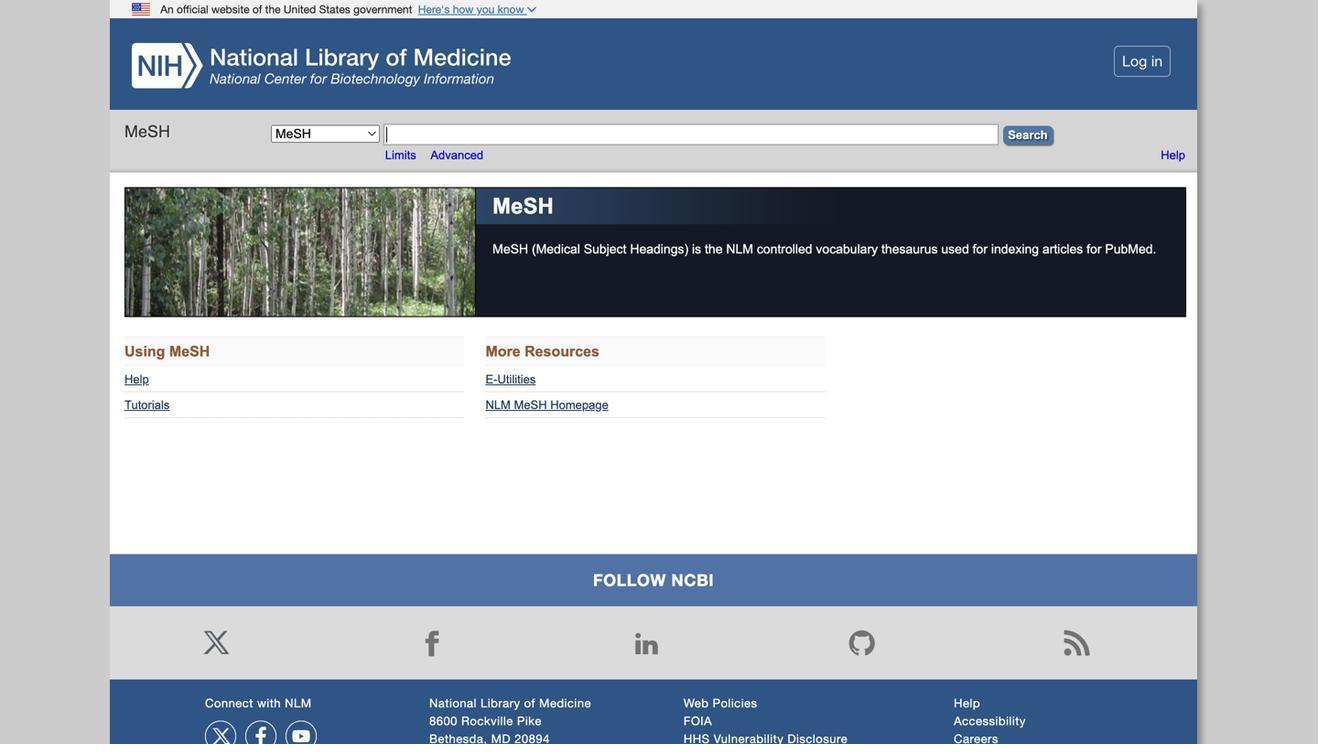 Task type: vqa. For each thing, say whether or not it's contained in the screenshot.
NLM to the bottom
yes



Task type: describe. For each thing, give the bounding box(es) containing it.
indexing
[[991, 242, 1039, 257]]

national
[[429, 696, 477, 710]]

follow ncbi
[[593, 570, 714, 590]]

e-utilities
[[486, 372, 536, 386]]

utilities
[[497, 372, 536, 386]]

resources
[[525, 343, 600, 360]]

web policies foia
[[684, 696, 758, 728]]

using mesh
[[125, 343, 210, 360]]

policies
[[713, 696, 758, 710]]

facebook image for facebook link for 'youtube' icon
[[245, 720, 277, 744]]

thesaurus
[[882, 242, 938, 257]]

u.s. flag image
[[132, 0, 150, 18]]

an
[[160, 3, 174, 16]]

youtube link
[[286, 720, 318, 744]]

2 horizontal spatial help
[[1161, 148, 1186, 162]]

ncbi insights blog link
[[1059, 625, 1095, 661]]

using
[[125, 343, 165, 360]]

e-
[[486, 372, 497, 386]]

tutorials link
[[125, 398, 170, 412]]

0 horizontal spatial of
[[253, 3, 262, 16]]

united
[[284, 3, 316, 16]]

more
[[486, 343, 521, 360]]

here's how you know button
[[418, 3, 536, 16]]

is
[[692, 242, 701, 257]]

of inside national library of medicine 8600 rockville pike
[[524, 696, 535, 710]]

foia
[[684, 714, 712, 728]]

facebook link for 'youtube' icon
[[245, 720, 277, 744]]

8600 rockville pike link
[[429, 714, 550, 744]]

know
[[498, 3, 524, 16]]

used
[[941, 242, 969, 257]]

0 vertical spatial nlm
[[726, 242, 753, 257]]

homepage
[[550, 398, 609, 412]]

accessibility link
[[954, 714, 1026, 728]]

search button
[[1003, 126, 1053, 145]]

an official website of the united states government here's how you know
[[160, 3, 524, 16]]

nlm mesh homepage
[[486, 398, 609, 412]]

states
[[319, 3, 350, 16]]

github image
[[844, 625, 880, 661]]

mesh (medical subject headings) is the nlm controlled vocabulary thesaurus used for indexing articles for pubmed.
[[493, 242, 1157, 257]]

follow
[[593, 570, 666, 590]]

log in link
[[1114, 46, 1171, 77]]

1 horizontal spatial nlm
[[486, 398, 511, 412]]

with
[[257, 696, 281, 710]]

government
[[353, 3, 412, 16]]

you
[[477, 3, 495, 16]]

pike
[[517, 714, 542, 728]]

twitter image
[[205, 720, 237, 744]]

advanced
[[431, 148, 484, 162]]

1 vertical spatial the
[[705, 242, 723, 257]]

linkedin image
[[628, 625, 665, 661]]

(medical
[[532, 242, 580, 257]]

medicine
[[539, 696, 591, 710]]

0 vertical spatial help link
[[1161, 148, 1186, 162]]



Task type: locate. For each thing, give the bounding box(es) containing it.
twitter link
[[198, 625, 235, 661], [205, 720, 237, 744]]

1 horizontal spatial for
[[1087, 242, 1102, 257]]

0 horizontal spatial help link
[[125, 372, 149, 386]]

how
[[453, 3, 474, 16]]

2 vertical spatial help link
[[954, 696, 981, 710]]

official
[[177, 3, 208, 16]]

2 for from the left
[[1087, 242, 1102, 257]]

connect with nlm link
[[205, 696, 312, 710]]

twitter link down connect at the bottom
[[205, 720, 237, 744]]

web policies link
[[684, 696, 758, 710]]

1 vertical spatial nlm
[[486, 398, 511, 412]]

8600
[[429, 714, 458, 728]]

0 horizontal spatial help
[[125, 372, 149, 386]]

connect with nlm
[[205, 696, 312, 710]]

for right used
[[973, 242, 988, 257]]

2 vertical spatial nlm
[[285, 696, 312, 710]]

pubmed.
[[1105, 242, 1157, 257]]

1 horizontal spatial help link
[[954, 696, 981, 710]]

for right "articles"
[[1087, 242, 1102, 257]]

website
[[211, 3, 250, 16]]

1 horizontal spatial the
[[705, 242, 723, 257]]

nlm mesh homepage link
[[486, 398, 609, 412]]

nlm
[[726, 242, 753, 257], [486, 398, 511, 412], [285, 696, 312, 710]]

help accessibility
[[954, 696, 1026, 728]]

of
[[253, 3, 262, 16], [524, 696, 535, 710]]

facebook image down connect with nlm at the bottom left
[[245, 720, 277, 744]]

connect
[[205, 696, 253, 710]]

mesh link
[[125, 115, 262, 149]]

national library of medicine 8600 rockville pike
[[429, 696, 591, 728]]

1 vertical spatial help
[[125, 372, 149, 386]]

0 horizontal spatial the
[[265, 3, 281, 16]]

here's
[[418, 3, 450, 16]]

facebook image
[[413, 625, 450, 661], [245, 720, 277, 744]]

blog image
[[1059, 625, 1095, 661]]

github link
[[844, 625, 880, 661]]

twitter link up connect at the bottom
[[198, 625, 235, 661]]

e-utilities link
[[486, 372, 536, 386]]

the
[[265, 3, 281, 16], [705, 242, 723, 257]]

1 vertical spatial facebook link
[[245, 720, 277, 744]]

log in
[[1122, 53, 1163, 70]]

help link for tutorials
[[125, 372, 149, 386]]

facebook link
[[413, 625, 450, 661], [245, 720, 277, 744]]

subject
[[584, 242, 627, 257]]

articles
[[1043, 242, 1083, 257]]

facebook image up national
[[413, 625, 450, 661]]

1 vertical spatial of
[[524, 696, 535, 710]]

0 vertical spatial facebook link
[[413, 625, 450, 661]]

facebook image for facebook link related to linkedin icon
[[413, 625, 450, 661]]

1 vertical spatial twitter link
[[205, 720, 237, 744]]

in
[[1151, 53, 1163, 70]]

youtube image
[[286, 720, 318, 744]]

1 vertical spatial facebook image
[[245, 720, 277, 744]]

0 horizontal spatial for
[[973, 242, 988, 257]]

0 vertical spatial facebook image
[[413, 625, 450, 661]]

tutorials
[[125, 398, 170, 412]]

the left united
[[265, 3, 281, 16]]

twitter link for 'youtube' icon
[[205, 720, 237, 744]]

2 horizontal spatial help link
[[1161, 148, 1186, 162]]

mesh
[[125, 122, 170, 141], [493, 194, 554, 218], [493, 242, 528, 257], [169, 343, 210, 360], [514, 398, 547, 412]]

log
[[1122, 53, 1147, 70]]

search
[[1008, 128, 1048, 142]]

ncbi
[[671, 570, 714, 590]]

0 vertical spatial of
[[253, 3, 262, 16]]

more resources
[[486, 343, 600, 360]]

library
[[481, 696, 520, 710]]

0 vertical spatial twitter link
[[198, 625, 235, 661]]

nih nlm logo image
[[132, 43, 511, 88]]

controlled
[[757, 242, 813, 257]]

accessibility
[[954, 714, 1026, 728]]

for
[[973, 242, 988, 257], [1087, 242, 1102, 257]]

linkedin link
[[628, 625, 665, 661]]

0 vertical spatial help
[[1161, 148, 1186, 162]]

help inside "help accessibility"
[[954, 696, 981, 710]]

web
[[684, 696, 709, 710]]

help link
[[1161, 148, 1186, 162], [125, 372, 149, 386], [954, 696, 981, 710]]

help
[[1161, 148, 1186, 162], [125, 372, 149, 386], [954, 696, 981, 710]]

nlm right 'is'
[[726, 242, 753, 257]]

0 horizontal spatial facebook link
[[245, 720, 277, 744]]

help link for accessibility
[[954, 696, 981, 710]]

the right 'is'
[[705, 242, 723, 257]]

0 horizontal spatial facebook image
[[245, 720, 277, 744]]

1 for from the left
[[973, 242, 988, 257]]

headings)
[[630, 242, 689, 257]]

foia link
[[684, 714, 712, 728]]

advanced link
[[431, 148, 484, 162]]

nlm right 'with'
[[285, 696, 312, 710]]

1 horizontal spatial facebook image
[[413, 625, 450, 661]]

1 horizontal spatial of
[[524, 696, 535, 710]]

rockville
[[461, 714, 513, 728]]

limits link
[[385, 148, 416, 162]]

1 vertical spatial help link
[[125, 372, 149, 386]]

twitter image
[[198, 625, 235, 661]]

facebook link for linkedin icon
[[413, 625, 450, 661]]

0 horizontal spatial nlm
[[285, 696, 312, 710]]

1 horizontal spatial facebook link
[[413, 625, 450, 661]]

facebook link down connect with nlm at the bottom left
[[245, 720, 277, 744]]

nlm down e-
[[486, 398, 511, 412]]

facebook link up national
[[413, 625, 450, 661]]

0 vertical spatial the
[[265, 3, 281, 16]]

twitter link for linkedin icon
[[198, 625, 235, 661]]

2 horizontal spatial nlm
[[726, 242, 753, 257]]

vocabulary
[[816, 242, 878, 257]]

1 horizontal spatial help
[[954, 696, 981, 710]]

limits
[[385, 148, 416, 162]]

of right website
[[253, 3, 262, 16]]

of up pike at left
[[524, 696, 535, 710]]

2 vertical spatial help
[[954, 696, 981, 710]]



